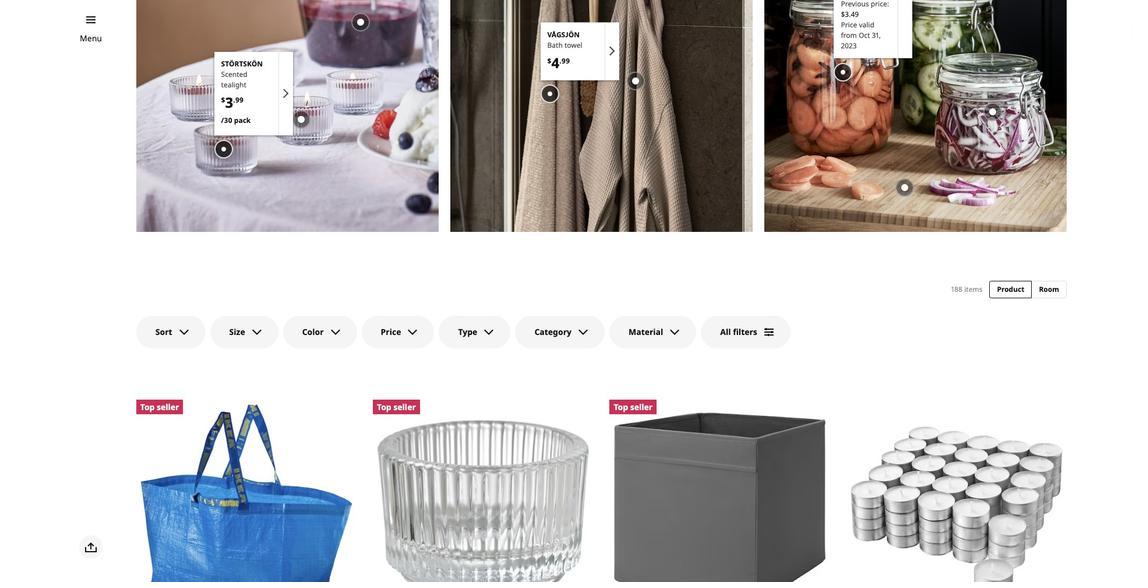 Task type: vqa. For each thing, say whether or not it's contained in the screenshot.
Create list button
no



Task type: describe. For each thing, give the bounding box(es) containing it.
from
[[841, 30, 857, 40]]

188
[[951, 284, 963, 294]]

pack
[[234, 116, 251, 126]]

price inside '$ 3 . 49 price valid from oct 31, 2023'
[[841, 20, 857, 30]]

99 inside $ 3 . 99
[[235, 95, 244, 105]]

99 inside vågsjön bath towel $ 4 . 99
[[562, 55, 570, 65]]

material
[[629, 326, 663, 337]]

störtskön scented tealight
[[221, 59, 263, 90]]

$ for $ 3 . 99
[[221, 95, 225, 105]]

top seller for 'finsmak tealight holder, clear glass, 1 "' image
[[377, 401, 416, 412]]

type button
[[439, 316, 511, 348]]

bath
[[547, 40, 563, 50]]

all
[[720, 326, 731, 337]]

. for $ 3 . 99
[[233, 95, 235, 105]]

room button
[[1032, 281, 1067, 298]]

all filters
[[720, 326, 757, 337]]

sort
[[155, 326, 172, 337]]

menu
[[80, 33, 102, 44]]

$ inside vågsjön bath towel $ 4 . 99
[[547, 55, 551, 65]]

filters
[[733, 326, 757, 337]]

1 top seller link from the left
[[136, 400, 357, 582]]

störtskön
[[221, 59, 263, 69]]

product
[[997, 284, 1025, 294]]

frakta shopping bag, large, blue, 21 ¾x14 ½x13 ¾ "/19 gallon image
[[136, 400, 357, 582]]

top seller for dröna box, dark gray, 13x15x13 " image
[[614, 401, 653, 412]]

. inside vågsjön bath towel $ 4 . 99
[[560, 55, 562, 65]]

top seller for frakta shopping bag, large, blue, 21 ¾x14 ½x13 ¾ "/19 gallon image
[[140, 401, 179, 412]]

seller for frakta shopping bag, large, blue, 21 ¾x14 ½x13 ¾ "/19 gallon image
[[157, 401, 179, 412]]

price button
[[362, 316, 434, 348]]

room
[[1039, 284, 1059, 294]]

color button
[[283, 316, 357, 348]]

seller for 'finsmak tealight holder, clear glass, 1 "' image
[[394, 401, 416, 412]]

valid
[[859, 20, 874, 30]]

/30
[[221, 116, 232, 126]]

type
[[458, 326, 477, 337]]



Task type: locate. For each thing, give the bounding box(es) containing it.
. up from
[[849, 9, 851, 19]]

1 top seller from the left
[[140, 401, 179, 412]]

finsmak tealight holder, clear glass, 1 " image
[[373, 400, 593, 582]]

3 for $ 3 . 49 price valid from oct 31, 2023
[[845, 9, 849, 19]]

scented
[[221, 70, 247, 79]]

/30 pack
[[221, 116, 251, 126]]

top
[[140, 401, 155, 412], [377, 401, 391, 412], [614, 401, 628, 412]]

1 vertical spatial $
[[547, 55, 551, 65]]

2 top seller link from the left
[[373, 400, 593, 582]]

3 left 49
[[845, 9, 849, 19]]

0 horizontal spatial $
[[221, 95, 225, 105]]

0 vertical spatial 99
[[562, 55, 570, 65]]

seller
[[157, 401, 179, 412], [394, 401, 416, 412], [630, 401, 653, 412]]

vågsjön bath towel $ 4 . 99
[[547, 30, 582, 72]]

0 vertical spatial $
[[841, 9, 845, 19]]

2 horizontal spatial seller
[[630, 401, 653, 412]]

2 horizontal spatial top seller link
[[610, 400, 830, 582]]

0 vertical spatial 3
[[845, 9, 849, 19]]

. down tealight on the top left of the page
[[233, 95, 235, 105]]

0 horizontal spatial seller
[[157, 401, 179, 412]]

vågsjön
[[547, 30, 580, 40]]

sort button
[[136, 316, 205, 348]]

2 top seller from the left
[[377, 401, 416, 412]]

4
[[551, 53, 560, 72]]

2 horizontal spatial top seller
[[614, 401, 653, 412]]

$ 3 . 49 price valid from oct 31, 2023
[[841, 9, 881, 51]]

2 vertical spatial .
[[233, 95, 235, 105]]

0 horizontal spatial .
[[233, 95, 235, 105]]

material button
[[609, 316, 696, 348]]

0 vertical spatial .
[[849, 9, 851, 19]]

$ down tealight on the top left of the page
[[221, 95, 225, 105]]

oct
[[859, 30, 870, 40]]

188 items
[[951, 284, 983, 294]]

size button
[[210, 316, 278, 348]]

99
[[562, 55, 570, 65], [235, 95, 244, 105]]

size
[[229, 326, 245, 337]]

items
[[964, 284, 983, 294]]

0 horizontal spatial price
[[381, 326, 401, 337]]

price
[[841, 20, 857, 30], [381, 326, 401, 337]]

2 horizontal spatial .
[[849, 9, 851, 19]]

1 horizontal spatial $
[[547, 55, 551, 65]]

towel
[[565, 40, 582, 50]]

1 horizontal spatial price
[[841, 20, 857, 30]]

. inside '$ 3 . 49 price valid from oct 31, 2023'
[[849, 9, 851, 19]]

$ left 49
[[841, 9, 845, 19]]

3 seller from the left
[[630, 401, 653, 412]]

1 horizontal spatial seller
[[394, 401, 416, 412]]

1 horizontal spatial top seller link
[[373, 400, 593, 582]]

.
[[849, 9, 851, 19], [560, 55, 562, 65], [233, 95, 235, 105]]

. for $ 3 . 49 price valid from oct 31, 2023
[[849, 9, 851, 19]]

1 vertical spatial 99
[[235, 95, 244, 105]]

1 horizontal spatial 3
[[845, 9, 849, 19]]

top for 3rd "top seller" 'link'
[[614, 401, 628, 412]]

99 right '4' at the left of page
[[562, 55, 570, 65]]

dröna box, dark gray, 13x15x13 " image
[[610, 400, 830, 582]]

3 top seller link from the left
[[610, 400, 830, 582]]

1 horizontal spatial top seller
[[377, 401, 416, 412]]

all filters button
[[701, 316, 791, 348]]

1 top from the left
[[140, 401, 155, 412]]

$
[[841, 9, 845, 19], [547, 55, 551, 65], [221, 95, 225, 105]]

1 horizontal spatial 99
[[562, 55, 570, 65]]

3 top seller from the left
[[614, 401, 653, 412]]

3 down tealight on the top left of the page
[[225, 93, 233, 112]]

top seller
[[140, 401, 179, 412], [377, 401, 416, 412], [614, 401, 653, 412]]

top for 2nd "top seller" 'link' from the right
[[377, 401, 391, 412]]

$ inside $ 3 . 99
[[221, 95, 225, 105]]

31,
[[872, 30, 881, 40]]

0 horizontal spatial top seller
[[140, 401, 179, 412]]

1 vertical spatial price
[[381, 326, 401, 337]]

2 horizontal spatial $
[[841, 9, 845, 19]]

seller for dröna box, dark gray, 13x15x13 " image
[[630, 401, 653, 412]]

2 seller from the left
[[394, 401, 416, 412]]

category
[[535, 326, 572, 337]]

3 top from the left
[[614, 401, 628, 412]]

. inside $ 3 . 99
[[233, 95, 235, 105]]

$ inside '$ 3 . 49 price valid from oct 31, 2023'
[[841, 9, 845, 19]]

top for 3rd "top seller" 'link' from right
[[140, 401, 155, 412]]

1 seller from the left
[[157, 401, 179, 412]]

top seller link
[[136, 400, 357, 582], [373, 400, 593, 582], [610, 400, 830, 582]]

glimma unscented tealights image
[[846, 400, 1067, 582]]

1 horizontal spatial .
[[560, 55, 562, 65]]

3
[[845, 9, 849, 19], [225, 93, 233, 112]]

color
[[302, 326, 324, 337]]

1 vertical spatial .
[[560, 55, 562, 65]]

price inside button
[[381, 326, 401, 337]]

$ down bath
[[547, 55, 551, 65]]

1 horizontal spatial top
[[377, 401, 391, 412]]

category button
[[515, 316, 605, 348]]

3 inside '$ 3 . 49 price valid from oct 31, 2023'
[[845, 9, 849, 19]]

tealight
[[221, 80, 246, 90]]

0 horizontal spatial top seller link
[[136, 400, 357, 582]]

0 horizontal spatial 3
[[225, 93, 233, 112]]

2023
[[841, 41, 857, 51]]

0 horizontal spatial top
[[140, 401, 155, 412]]

product button
[[990, 281, 1032, 298]]

3 for $ 3 . 99
[[225, 93, 233, 112]]

0 horizontal spatial 99
[[235, 95, 244, 105]]

menu button
[[80, 32, 102, 45]]

$ for $ 3 . 49 price valid from oct 31, 2023
[[841, 9, 845, 19]]

1 vertical spatial 3
[[225, 93, 233, 112]]

2 vertical spatial $
[[221, 95, 225, 105]]

$ 3 . 99
[[221, 93, 244, 112]]

0 vertical spatial price
[[841, 20, 857, 30]]

. down bath
[[560, 55, 562, 65]]

99 down tealight on the top left of the page
[[235, 95, 244, 105]]

2 top from the left
[[377, 401, 391, 412]]

2 horizontal spatial top
[[614, 401, 628, 412]]

49
[[851, 9, 859, 19]]



